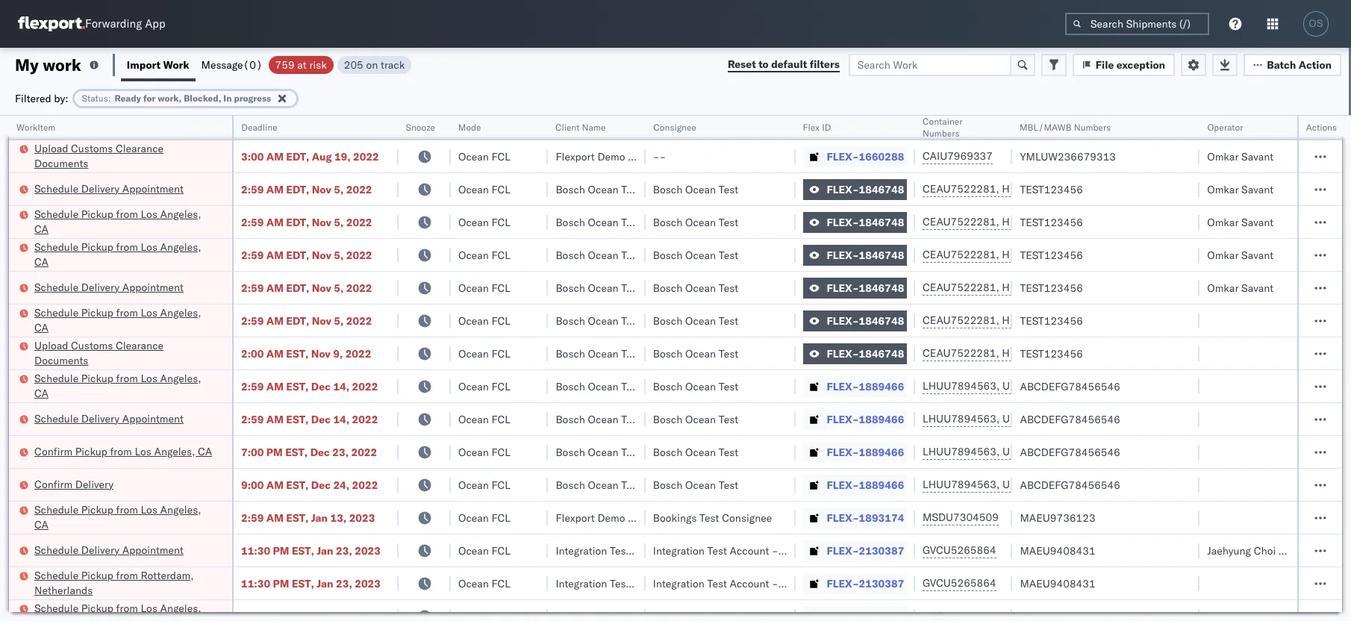 Task type: describe. For each thing, give the bounding box(es) containing it.
forwarding app link
[[18, 16, 166, 31]]

file exception
[[1096, 58, 1166, 71]]

reset to default filters button
[[719, 53, 849, 76]]

5 ceau7522281, from the top
[[923, 314, 1000, 327]]

11 schedule from the top
[[34, 602, 79, 615]]

choi
[[1255, 544, 1277, 558]]

import work button
[[121, 48, 195, 81]]

mbl/mawb
[[1021, 122, 1073, 133]]

message
[[201, 58, 243, 71]]

netherlands
[[34, 584, 93, 597]]

10 fcl from the top
[[492, 446, 511, 459]]

confirm delivery link
[[34, 477, 114, 492]]

2:59 am est, dec 14, 2022 for schedule delivery appointment
[[241, 413, 378, 426]]

documents for 2:00
[[34, 354, 88, 367]]

8 schedule from the top
[[34, 503, 79, 516]]

1 vertical spatial 23,
[[336, 544, 352, 558]]

6 fcl from the top
[[492, 314, 511, 328]]

aug
[[312, 150, 332, 163]]

759
[[275, 58, 295, 71]]

:
[[108, 92, 111, 103]]

msdu7304509
[[923, 511, 999, 524]]

flex-1893174
[[827, 511, 905, 525]]

6 schedule pickup from los angeles, ca from the top
[[34, 602, 201, 621]]

10 resize handle column header from the left
[[1280, 116, 1298, 621]]

2 schedule from the top
[[34, 207, 79, 221]]

ymluw236679313
[[1021, 150, 1117, 163]]

import
[[127, 58, 161, 71]]

8 fcl from the top
[[492, 380, 511, 393]]

9 flex- from the top
[[827, 413, 859, 426]]

1 5, from the top
[[334, 183, 344, 196]]

confirm for confirm delivery
[[34, 478, 73, 491]]

rotterdam,
[[141, 569, 194, 582]]

pickup for fourth schedule pickup from los angeles, ca link from the top
[[81, 372, 113, 385]]

delivery for 2:59 am edt, nov 5, 2022
[[81, 280, 120, 294]]

filtered
[[15, 91, 51, 105]]

schedule inside schedule pickup from rotterdam, netherlands
[[34, 569, 79, 582]]

9 ocean fcl from the top
[[459, 413, 511, 426]]

status
[[82, 92, 108, 103]]

1 ceau7522281, hlxu6269489, hlxu8034992 from the top
[[923, 182, 1155, 196]]

progress
[[234, 92, 271, 103]]

5 edt, from the top
[[286, 281, 310, 295]]

3:00 am edt, aug 19, 2022
[[241, 150, 379, 163]]

exception
[[1117, 58, 1166, 71]]

1 schedule pickup from los angeles, ca from the top
[[34, 207, 201, 236]]

os
[[1310, 18, 1324, 29]]

23, for rotterdam,
[[336, 577, 352, 590]]

14 fcl from the top
[[492, 577, 511, 590]]

gvcu5265864 for schedule delivery appointment
[[923, 544, 997, 557]]

lagerfeld for schedule pickup from rotterdam, netherlands
[[803, 577, 848, 590]]

action
[[1299, 58, 1332, 71]]

risk
[[310, 58, 327, 71]]

forwarding app
[[85, 17, 166, 31]]

batch action button
[[1244, 53, 1342, 76]]

confirm pickup from los angeles, ca link
[[34, 444, 212, 459]]

delivery inside button
[[75, 478, 114, 491]]

dec for confirm pickup from los angeles, ca
[[310, 446, 330, 459]]

schedule delivery appointment link for 2:59 am est, dec 14, 2022
[[34, 411, 184, 426]]

4 lhuu7894563, uetu5238478 from the top
[[923, 478, 1076, 491]]

2:59 for 3rd schedule pickup from los angeles, ca link
[[241, 314, 264, 328]]

7 ocean fcl from the top
[[459, 347, 511, 360]]

11 am from the top
[[267, 511, 284, 525]]

my work
[[15, 54, 81, 75]]

4 schedule pickup from los angeles, ca from the top
[[34, 372, 201, 400]]

5 hlxu8034992 from the top
[[1082, 314, 1155, 327]]

1846748 for 3rd schedule pickup from los angeles, ca link
[[859, 314, 905, 328]]

schedule pickup from rotterdam, netherlands link
[[34, 568, 213, 598]]

default
[[772, 58, 808, 71]]

5 schedule pickup from los angeles, ca from the top
[[34, 503, 201, 531]]

1 ocean fcl from the top
[[459, 150, 511, 163]]

consignee inside "button"
[[653, 122, 696, 133]]

3 omkar savant from the top
[[1208, 215, 1274, 229]]

pickup for 6th schedule pickup from los angeles, ca link from the bottom
[[81, 207, 113, 221]]

5 schedule pickup from los angeles, ca link from the top
[[34, 502, 213, 532]]

2 schedule pickup from los angeles, ca link from the top
[[34, 239, 213, 269]]

2 fcl from the top
[[492, 183, 511, 196]]

24,
[[333, 478, 350, 492]]

4 ceau7522281, from the top
[[923, 281, 1000, 294]]

4 flex-1889466 from the top
[[827, 478, 905, 492]]

upload customs clearance documents button for 2:00 am est, nov 9, 2022
[[34, 338, 213, 369]]

8 flex- from the top
[[827, 380, 859, 393]]

account for schedule delivery appointment
[[730, 544, 770, 558]]

5 schedule pickup from los angeles, ca button from the top
[[34, 502, 213, 534]]

3 hlxu8034992 from the top
[[1082, 248, 1155, 261]]

jan for los
[[311, 511, 328, 525]]

1 schedule pickup from los angeles, ca link from the top
[[34, 207, 213, 236]]

7 flex- from the top
[[827, 347, 859, 360]]

14, for schedule pickup from los angeles, ca
[[333, 380, 350, 393]]

1 2:59 from the top
[[241, 183, 264, 196]]

resize handle column header for mbl/mawb numbers
[[1183, 116, 1200, 621]]

14, for schedule delivery appointment
[[333, 413, 350, 426]]

6 schedule from the top
[[34, 372, 79, 385]]

(0)
[[243, 58, 263, 71]]

upload for 2:00 am est, nov 9, 2022
[[34, 339, 68, 352]]

2 omkar savant from the top
[[1208, 183, 1274, 196]]

mode button
[[451, 119, 534, 134]]

2 flex- from the top
[[827, 183, 859, 196]]

4 hlxu8034992 from the top
[[1082, 281, 1155, 294]]

confirm delivery
[[34, 478, 114, 491]]

maeu9408431 for schedule delivery appointment
[[1021, 544, 1096, 558]]

pickup for 'schedule pickup from rotterdam, netherlands' link
[[81, 569, 113, 582]]

schedule delivery appointment for 11:30 pm est, jan 23, 2023
[[34, 543, 184, 557]]

3 fcl from the top
[[492, 215, 511, 229]]

on
[[366, 58, 378, 71]]

appointment for 11:30 pm est, jan 23, 2023
[[122, 543, 184, 557]]

abcdefg78456546 for confirm pickup from los angeles, ca
[[1021, 446, 1121, 459]]

5 ocean fcl from the top
[[459, 281, 511, 295]]

1893174
[[859, 511, 905, 525]]

flex-1889466 for schedule delivery appointment
[[827, 413, 905, 426]]

pm for schedule delivery appointment
[[273, 544, 289, 558]]

ceau7522281, hlxu6269489, hlxu8034992 for upload customs clearance documents link for 2:00 am est, nov 9, 2022
[[923, 347, 1155, 360]]

7 am from the top
[[267, 347, 284, 360]]

delivery for 2:59 am est, dec 14, 2022
[[81, 412, 120, 425]]

5, for 2nd schedule pickup from los angeles, ca link
[[334, 248, 344, 262]]

caiu7969337
[[923, 149, 993, 163]]

jaehyung
[[1208, 544, 1252, 558]]

demo for bookings
[[598, 511, 626, 525]]

hlxu6269489, for 3rd schedule pickup from los angeles, ca button
[[1003, 314, 1079, 327]]

1660288
[[859, 150, 905, 163]]

confirm pickup from los angeles, ca button
[[34, 444, 212, 460]]

4 schedule pickup from los angeles, ca button from the top
[[34, 371, 213, 402]]

12 flex- from the top
[[827, 511, 859, 525]]

1889466 for confirm pickup from los angeles, ca
[[859, 446, 905, 459]]

5, for schedule delivery appointment link for 2:59 am edt, nov 5, 2022
[[334, 281, 344, 295]]

schedule pickup from rotterdam, netherlands button
[[34, 568, 213, 599]]

reset
[[728, 58, 756, 71]]

1 omkar savant from the top
[[1208, 150, 1274, 163]]

2:59 am edt, nov 5, 2022 for 6th schedule pickup from los angeles, ca link from the bottom
[[241, 215, 372, 229]]

1 am from the top
[[267, 150, 284, 163]]

import work
[[127, 58, 189, 71]]

--
[[653, 150, 666, 163]]

11:30 pm est, jan 23, 2023 for schedule pickup from rotterdam, netherlands
[[241, 577, 381, 590]]

2023 for los
[[349, 511, 375, 525]]

pickup for 3rd schedule pickup from los angeles, ca link
[[81, 306, 113, 319]]

2 am from the top
[[267, 183, 284, 196]]

6 hlxu8034992 from the top
[[1082, 347, 1155, 360]]

3:00
[[241, 150, 264, 163]]

3 schedule pickup from los angeles, ca from the top
[[34, 306, 201, 334]]

14 ocean fcl from the top
[[459, 577, 511, 590]]

batch action
[[1268, 58, 1332, 71]]

7 fcl from the top
[[492, 347, 511, 360]]

12 fcl from the top
[[492, 511, 511, 525]]

2:59 am est, dec 14, 2022 for schedule pickup from los angeles, ca
[[241, 380, 378, 393]]

2130387 for schedule pickup from rotterdam, netherlands
[[859, 577, 905, 590]]

9 am from the top
[[267, 413, 284, 426]]

7:00 pm est, dec 23, 2022
[[241, 446, 377, 459]]

pickup for 2nd schedule pickup from los angeles, ca link
[[81, 240, 113, 254]]

9,
[[333, 347, 343, 360]]

3 test123456 from the top
[[1021, 248, 1084, 262]]

3 ceau7522281, from the top
[[923, 248, 1000, 261]]

6 flex- from the top
[[827, 314, 859, 328]]

operator
[[1208, 122, 1244, 133]]

upload customs clearance documents for 3:00 am edt, aug 19, 2022
[[34, 142, 164, 170]]

10 ocean fcl from the top
[[459, 446, 511, 459]]

1 flex-1846748 from the top
[[827, 183, 905, 196]]

from inside schedule pickup from rotterdam, netherlands
[[116, 569, 138, 582]]

13,
[[330, 511, 347, 525]]

workitem button
[[9, 119, 217, 134]]

6 test123456 from the top
[[1021, 347, 1084, 360]]

container numbers button
[[916, 113, 998, 140]]

uetu5238478 for confirm pickup from los angeles, ca
[[1003, 445, 1076, 459]]

2 ocean fcl from the top
[[459, 183, 511, 196]]

client name
[[556, 122, 606, 133]]

6 edt, from the top
[[286, 314, 310, 328]]

flex-1846748 for upload customs clearance documents link for 2:00 am est, nov 9, 2022
[[827, 347, 905, 360]]

4 abcdefg78456546 from the top
[[1021, 478, 1121, 492]]

file
[[1096, 58, 1115, 71]]

app
[[145, 17, 166, 31]]

confirm pickup from los angeles, ca
[[34, 445, 212, 458]]

blocked,
[[184, 92, 221, 103]]

2 hlxu8034992 from the top
[[1082, 215, 1155, 229]]

7:00
[[241, 446, 264, 459]]

1 fcl from the top
[[492, 150, 511, 163]]

at
[[297, 58, 307, 71]]

jaehyung choi - test origin ag
[[1208, 544, 1352, 558]]

upload customs clearance documents button for 3:00 am edt, aug 19, 2022
[[34, 141, 213, 172]]

1 2:59 am edt, nov 5, 2022 from the top
[[241, 183, 372, 196]]

deadline button
[[234, 119, 384, 134]]

snooze
[[406, 122, 436, 133]]

2:00
[[241, 347, 264, 360]]

in
[[224, 92, 232, 103]]

4 edt, from the top
[[286, 248, 310, 262]]

documents for 3:00
[[34, 156, 88, 170]]

schedule delivery appointment button for 2:59 am edt, nov 5, 2022
[[34, 280, 184, 296]]

flex-1889466 for schedule pickup from los angeles, ca
[[827, 380, 905, 393]]

workitem
[[16, 122, 56, 133]]

appointment for 2:59 am edt, nov 5, 2022
[[122, 280, 184, 294]]

5 test123456 from the top
[[1021, 314, 1084, 328]]

12 ocean fcl from the top
[[459, 511, 511, 525]]

uetu5238478 for schedule delivery appointment
[[1003, 412, 1076, 426]]

los inside confirm pickup from los angeles, ca link
[[135, 445, 152, 458]]

ag
[[1342, 544, 1352, 558]]

13 flex- from the top
[[827, 544, 859, 558]]

customs for 2:00 am est, nov 9, 2022
[[71, 339, 113, 352]]

account for schedule pickup from rotterdam, netherlands
[[730, 577, 770, 590]]

schedule delivery appointment button for 11:30 pm est, jan 23, 2023
[[34, 543, 184, 559]]

to
[[759, 58, 769, 71]]

flex-2130387 for schedule delivery appointment
[[827, 544, 905, 558]]

resize handle column header for flex id
[[898, 116, 916, 621]]

10 am from the top
[[267, 478, 284, 492]]

lhuu7894563, uetu5238478 for confirm pickup from los angeles, ca
[[923, 445, 1076, 459]]

work,
[[158, 92, 182, 103]]

2:59 for 6th schedule pickup from los angeles, ca link from the bottom
[[241, 215, 264, 229]]

flex-1660288
[[827, 150, 905, 163]]

2:59 am est, jan 13, 2023
[[241, 511, 375, 525]]

flex id button
[[796, 119, 901, 134]]

filtered by:
[[15, 91, 68, 105]]

1 vertical spatial jan
[[317, 544, 334, 558]]

9 fcl from the top
[[492, 413, 511, 426]]

11 fcl from the top
[[492, 478, 511, 492]]

6 ceau7522281, from the top
[[923, 347, 1000, 360]]

uetu5238478 for schedule pickup from los angeles, ca
[[1003, 379, 1076, 393]]

savant for 6th schedule pickup from los angeles, ca link from the bottom
[[1242, 215, 1274, 229]]

maeu9408431 for schedule pickup from rotterdam, netherlands
[[1021, 577, 1096, 590]]

3 schedule pickup from los angeles, ca link from the top
[[34, 305, 213, 335]]

message (0)
[[201, 58, 263, 71]]

resize handle column header for workitem
[[214, 116, 232, 621]]

hlxu6269489, for schedule delivery appointment button associated with 2:59 am edt, nov 5, 2022
[[1003, 281, 1079, 294]]

confirm for confirm pickup from los angeles, ca
[[34, 445, 73, 458]]

3 ocean fcl from the top
[[459, 215, 511, 229]]

mbl/mawb numbers button
[[1013, 119, 1186, 134]]

schedule delivery appointment for 2:59 am est, dec 14, 2022
[[34, 412, 184, 425]]

ceau7522281, hlxu6269489, hlxu8034992 for 3rd schedule pickup from los angeles, ca link
[[923, 314, 1155, 327]]

angeles, inside button
[[154, 445, 195, 458]]

6 ocean fcl from the top
[[459, 314, 511, 328]]

9:00
[[241, 478, 264, 492]]

track
[[381, 58, 405, 71]]

1846748 for upload customs clearance documents link for 2:00 am est, nov 9, 2022
[[859, 347, 905, 360]]

os button
[[1300, 7, 1334, 41]]

Search Shipments (/) text field
[[1066, 13, 1210, 35]]

1 hlxu8034992 from the top
[[1082, 182, 1155, 196]]



Task type: vqa. For each thing, say whether or not it's contained in the screenshot.


Task type: locate. For each thing, give the bounding box(es) containing it.
pickup inside schedule pickup from rotterdam, netherlands
[[81, 569, 113, 582]]

flex-2130387
[[827, 544, 905, 558], [827, 577, 905, 590]]

2 flex-1846748 from the top
[[827, 215, 905, 229]]

2:59 am est, dec 14, 2022
[[241, 380, 378, 393], [241, 413, 378, 426]]

3 lhuu7894563, uetu5238478 from the top
[[923, 445, 1076, 459]]

1889466 for schedule delivery appointment
[[859, 413, 905, 426]]

id
[[822, 122, 831, 133]]

upload customs clearance documents for 2:00 am est, nov 9, 2022
[[34, 339, 164, 367]]

3 omkar from the top
[[1208, 215, 1239, 229]]

205 on track
[[344, 58, 405, 71]]

2022
[[353, 150, 379, 163], [346, 183, 372, 196], [346, 215, 372, 229], [346, 248, 372, 262], [346, 281, 372, 295], [346, 314, 372, 328], [346, 347, 372, 360], [352, 380, 378, 393], [352, 413, 378, 426], [351, 446, 377, 459], [352, 478, 378, 492]]

client
[[556, 122, 580, 133]]

1 test123456 from the top
[[1021, 183, 1084, 196]]

work
[[163, 58, 189, 71]]

by:
[[54, 91, 68, 105]]

resize handle column header for consignee
[[778, 116, 796, 621]]

schedule delivery appointment link for 11:30 pm est, jan 23, 2023
[[34, 543, 184, 558]]

flex-1846748 for 6th schedule pickup from los angeles, ca link from the bottom
[[827, 215, 905, 229]]

5 flex-1846748 from the top
[[827, 314, 905, 328]]

0 vertical spatial documents
[[34, 156, 88, 170]]

numbers down container on the right top
[[923, 128, 960, 139]]

bosch
[[556, 183, 586, 196], [653, 183, 683, 196], [556, 215, 586, 229], [653, 215, 683, 229], [556, 248, 586, 262], [653, 248, 683, 262], [556, 281, 586, 295], [653, 281, 683, 295], [556, 314, 586, 328], [653, 314, 683, 328], [556, 347, 586, 360], [653, 347, 683, 360], [556, 380, 586, 393], [653, 380, 683, 393], [556, 413, 586, 426], [653, 413, 683, 426], [556, 446, 586, 459], [653, 446, 683, 459], [556, 478, 586, 492], [653, 478, 683, 492]]

3 appointment from the top
[[122, 412, 184, 425]]

3 am from the top
[[267, 215, 284, 229]]

6 ceau7522281, hlxu6269489, hlxu8034992 from the top
[[923, 347, 1155, 360]]

0 vertical spatial 14,
[[333, 380, 350, 393]]

ca inside confirm pickup from los angeles, ca link
[[198, 445, 212, 458]]

customs for 3:00 am edt, aug 19, 2022
[[71, 142, 113, 155]]

demo
[[598, 150, 626, 163], [598, 511, 626, 525]]

0 vertical spatial 23,
[[333, 446, 349, 459]]

flexport demo consignee for -
[[556, 150, 678, 163]]

14, up 7:00 pm est, dec 23, 2022
[[333, 413, 350, 426]]

5 2:59 am edt, nov 5, 2022 from the top
[[241, 314, 372, 328]]

test
[[622, 183, 641, 196], [719, 183, 739, 196], [622, 215, 641, 229], [719, 215, 739, 229], [622, 248, 641, 262], [719, 248, 739, 262], [622, 281, 641, 295], [719, 281, 739, 295], [622, 314, 641, 328], [719, 314, 739, 328], [622, 347, 641, 360], [719, 347, 739, 360], [622, 380, 641, 393], [719, 380, 739, 393], [622, 413, 641, 426], [719, 413, 739, 426], [622, 446, 641, 459], [719, 446, 739, 459], [622, 478, 641, 492], [719, 478, 739, 492], [700, 511, 720, 525], [708, 544, 727, 558], [1288, 544, 1308, 558], [708, 577, 727, 590]]

8 ocean fcl from the top
[[459, 380, 511, 393]]

status : ready for work, blocked, in progress
[[82, 92, 271, 103]]

2 1889466 from the top
[[859, 413, 905, 426]]

4 omkar from the top
[[1208, 248, 1239, 262]]

0 vertical spatial pm
[[267, 446, 283, 459]]

confirm delivery button
[[34, 477, 114, 493]]

karl
[[781, 544, 801, 558], [781, 577, 801, 590]]

mbl/mawb numbers
[[1021, 122, 1112, 133]]

1846748 for 2nd schedule pickup from los angeles, ca link
[[859, 248, 905, 262]]

upload customs clearance documents link for 2:00 am est, nov 9, 2022
[[34, 338, 213, 368]]

flex-1846748
[[827, 183, 905, 196], [827, 215, 905, 229], [827, 248, 905, 262], [827, 281, 905, 295], [827, 314, 905, 328], [827, 347, 905, 360]]

flexport. image
[[18, 16, 85, 31]]

2 confirm from the top
[[34, 478, 73, 491]]

flex
[[803, 122, 820, 133]]

14 flex- from the top
[[827, 577, 859, 590]]

numbers inside button
[[1075, 122, 1112, 133]]

2:59 am edt, nov 5, 2022 for schedule delivery appointment link for 2:59 am edt, nov 5, 2022
[[241, 281, 372, 295]]

13 ocean fcl from the top
[[459, 544, 511, 558]]

1 schedule delivery appointment button from the top
[[34, 181, 184, 198]]

1 vertical spatial flex-2130387
[[827, 577, 905, 590]]

flexport
[[556, 150, 595, 163], [556, 511, 595, 525]]

0 vertical spatial flex-2130387
[[827, 544, 905, 558]]

0 vertical spatial flexport demo consignee
[[556, 150, 678, 163]]

1 flexport from the top
[[556, 150, 595, 163]]

bookings
[[653, 511, 697, 525]]

9 schedule from the top
[[34, 543, 79, 557]]

2 schedule delivery appointment button from the top
[[34, 280, 184, 296]]

23, for los
[[333, 446, 349, 459]]

2 schedule delivery appointment from the top
[[34, 280, 184, 294]]

gvcu5265864
[[923, 544, 997, 557], [923, 577, 997, 590]]

5 fcl from the top
[[492, 281, 511, 295]]

1 vertical spatial 2130387
[[859, 577, 905, 590]]

account
[[730, 544, 770, 558], [730, 577, 770, 590]]

3 flex- from the top
[[827, 215, 859, 229]]

dec up 7:00 pm est, dec 23, 2022
[[311, 413, 331, 426]]

clearance for 3:00 am edt, aug 19, 2022
[[116, 142, 164, 155]]

0 vertical spatial 2:59 am est, dec 14, 2022
[[241, 380, 378, 393]]

14, down 9,
[[333, 380, 350, 393]]

3 uetu5238478 from the top
[[1003, 445, 1076, 459]]

batch
[[1268, 58, 1297, 71]]

forwarding
[[85, 17, 142, 31]]

1 vertical spatial 2023
[[355, 544, 381, 558]]

1 ceau7522281, from the top
[[923, 182, 1000, 196]]

0 vertical spatial customs
[[71, 142, 113, 155]]

pickup for first schedule pickup from los angeles, ca link from the bottom
[[81, 602, 113, 615]]

3 schedule pickup from los angeles, ca button from the top
[[34, 305, 213, 336]]

2 flex-2130387 from the top
[[827, 577, 905, 590]]

0 vertical spatial account
[[730, 544, 770, 558]]

maeu9408431
[[1021, 544, 1096, 558], [1021, 577, 1096, 590]]

1 vertical spatial flexport
[[556, 511, 595, 525]]

11 resize handle column header from the left
[[1325, 116, 1343, 621]]

lhuu7894563, uetu5238478 for schedule pickup from los angeles, ca
[[923, 379, 1076, 393]]

work
[[43, 54, 81, 75]]

4 lhuu7894563, from the top
[[923, 478, 1000, 491]]

1 flex-1889466 from the top
[[827, 380, 905, 393]]

3 schedule delivery appointment button from the top
[[34, 411, 184, 428]]

1 vertical spatial 11:30
[[241, 577, 270, 590]]

resize handle column header for mode
[[531, 116, 549, 621]]

4 ocean fcl from the top
[[459, 248, 511, 262]]

2 vertical spatial jan
[[317, 577, 334, 590]]

consignee button
[[646, 119, 781, 134]]

1 vertical spatial karl
[[781, 577, 801, 590]]

0 horizontal spatial numbers
[[923, 128, 960, 139]]

1 vertical spatial gvcu5265864
[[923, 577, 997, 590]]

1 vertical spatial maeu9408431
[[1021, 577, 1096, 590]]

resize handle column header for container numbers
[[995, 116, 1013, 621]]

9 resize handle column header from the left
[[1183, 116, 1200, 621]]

3 1889466 from the top
[[859, 446, 905, 459]]

1 flex- from the top
[[827, 150, 859, 163]]

2 test123456 from the top
[[1021, 215, 1084, 229]]

2:59 for schedule delivery appointment link related to 2:59 am est, dec 14, 2022
[[241, 413, 264, 426]]

my
[[15, 54, 39, 75]]

1 lagerfeld from the top
[[803, 544, 848, 558]]

flex-1889466 for confirm pickup from los angeles, ca
[[827, 446, 905, 459]]

5 ceau7522281, hlxu6269489, hlxu8034992 from the top
[[923, 314, 1155, 327]]

appointment
[[122, 182, 184, 195], [122, 280, 184, 294], [122, 412, 184, 425], [122, 543, 184, 557]]

1 vertical spatial upload
[[34, 339, 68, 352]]

uetu5238478
[[1003, 379, 1076, 393], [1003, 412, 1076, 426], [1003, 445, 1076, 459], [1003, 478, 1076, 491]]

2 upload from the top
[[34, 339, 68, 352]]

1 upload customs clearance documents from the top
[[34, 142, 164, 170]]

2130387 for schedule delivery appointment
[[859, 544, 905, 558]]

1 vertical spatial flexport demo consignee
[[556, 511, 678, 525]]

1 vertical spatial 14,
[[333, 413, 350, 426]]

2 flex-1889466 from the top
[[827, 413, 905, 426]]

1 2:59 am est, dec 14, 2022 from the top
[[241, 380, 378, 393]]

3 flex-1889466 from the top
[[827, 446, 905, 459]]

2 5, from the top
[[334, 215, 344, 229]]

4 omkar savant from the top
[[1208, 248, 1274, 262]]

2 vertical spatial 23,
[[336, 577, 352, 590]]

omkar
[[1208, 150, 1239, 163], [1208, 183, 1239, 196], [1208, 215, 1239, 229], [1208, 248, 1239, 262], [1208, 281, 1239, 295]]

2:59 for fourth schedule pickup from los angeles, ca link from the top
[[241, 380, 264, 393]]

gvcu5265864 for schedule pickup from rotterdam, netherlands
[[923, 577, 997, 590]]

dec for schedule delivery appointment
[[311, 413, 331, 426]]

numbers up ymluw236679313
[[1075, 122, 1112, 133]]

2 2:59 am edt, nov 5, 2022 from the top
[[241, 215, 372, 229]]

hlxu8034992
[[1082, 182, 1155, 196], [1082, 215, 1155, 229], [1082, 248, 1155, 261], [1082, 281, 1155, 294], [1082, 314, 1155, 327], [1082, 347, 1155, 360]]

0 vertical spatial demo
[[598, 150, 626, 163]]

0 vertical spatial upload
[[34, 142, 68, 155]]

1 edt, from the top
[[286, 150, 310, 163]]

schedule delivery appointment button
[[34, 181, 184, 198], [34, 280, 184, 296], [34, 411, 184, 428], [34, 543, 184, 559]]

2 14, from the top
[[333, 413, 350, 426]]

0 vertical spatial confirm
[[34, 445, 73, 458]]

2:59 am edt, nov 5, 2022 for 3rd schedule pickup from los angeles, ca link
[[241, 314, 372, 328]]

14,
[[333, 380, 350, 393], [333, 413, 350, 426]]

resize handle column header
[[214, 116, 232, 621], [381, 116, 399, 621], [433, 116, 451, 621], [531, 116, 549, 621], [628, 116, 646, 621], [778, 116, 796, 621], [898, 116, 916, 621], [995, 116, 1013, 621], [1183, 116, 1200, 621], [1280, 116, 1298, 621], [1325, 116, 1343, 621]]

schedule pickup from los angeles, ca link
[[34, 207, 213, 236], [34, 239, 213, 269], [34, 305, 213, 335], [34, 371, 213, 401], [34, 502, 213, 532], [34, 601, 213, 621]]

0 vertical spatial integration test account - karl lagerfeld
[[653, 544, 848, 558]]

0 vertical spatial upload customs clearance documents
[[34, 142, 164, 170]]

2:59 for fifth schedule pickup from los angeles, ca link from the top of the page
[[241, 511, 264, 525]]

2023
[[349, 511, 375, 525], [355, 544, 381, 558], [355, 577, 381, 590]]

lhuu7894563, uetu5238478 for schedule delivery appointment
[[923, 412, 1076, 426]]

hlxu6269489, for upload customs clearance documents button associated with 2:00 am est, nov 9, 2022
[[1003, 347, 1079, 360]]

savant for upload customs clearance documents link corresponding to 3:00 am edt, aug 19, 2022
[[1242, 150, 1274, 163]]

6 schedule pickup from los angeles, ca button from the top
[[34, 601, 213, 621]]

ceau7522281, hlxu6269489, hlxu8034992 for 2nd schedule pickup from los angeles, ca link
[[923, 248, 1155, 261]]

confirm inside button
[[34, 478, 73, 491]]

2 vertical spatial 2023
[[355, 577, 381, 590]]

ceau7522281, hlxu6269489, hlxu8034992 for 6th schedule pickup from los angeles, ca link from the bottom
[[923, 215, 1155, 229]]

edt,
[[286, 150, 310, 163], [286, 183, 310, 196], [286, 215, 310, 229], [286, 248, 310, 262], [286, 281, 310, 295], [286, 314, 310, 328]]

7 resize handle column header from the left
[[898, 116, 916, 621]]

upload customs clearance documents button
[[34, 141, 213, 172], [34, 338, 213, 369]]

resize handle column header for client name
[[628, 116, 646, 621]]

205
[[344, 58, 364, 71]]

1 vertical spatial 2:59 am est, dec 14, 2022
[[241, 413, 378, 426]]

demo down name
[[598, 150, 626, 163]]

file exception button
[[1073, 53, 1176, 76], [1073, 53, 1176, 76]]

1 vertical spatial customs
[[71, 339, 113, 352]]

0 vertical spatial gvcu5265864
[[923, 544, 997, 557]]

13 fcl from the top
[[492, 544, 511, 558]]

0 vertical spatial clearance
[[116, 142, 164, 155]]

4 2:59 am edt, nov 5, 2022 from the top
[[241, 281, 372, 295]]

lagerfeld for schedule delivery appointment
[[803, 544, 848, 558]]

4 resize handle column header from the left
[[531, 116, 549, 621]]

4 uetu5238478 from the top
[[1003, 478, 1076, 491]]

flex-1846748 for 2nd schedule pickup from los angeles, ca link
[[827, 248, 905, 262]]

dec
[[311, 380, 331, 393], [311, 413, 331, 426], [310, 446, 330, 459], [311, 478, 331, 492]]

flex-
[[827, 150, 859, 163], [827, 183, 859, 196], [827, 215, 859, 229], [827, 248, 859, 262], [827, 281, 859, 295], [827, 314, 859, 328], [827, 347, 859, 360], [827, 380, 859, 393], [827, 413, 859, 426], [827, 446, 859, 459], [827, 478, 859, 492], [827, 511, 859, 525], [827, 544, 859, 558], [827, 577, 859, 590]]

dec left 24,
[[311, 478, 331, 492]]

1846748 for schedule delivery appointment link for 2:59 am edt, nov 5, 2022
[[859, 281, 905, 295]]

2 schedule pickup from los angeles, ca from the top
[[34, 240, 201, 269]]

clearance for 2:00 am est, nov 9, 2022
[[116, 339, 164, 352]]

ready
[[115, 92, 141, 103]]

10 flex- from the top
[[827, 446, 859, 459]]

ceau7522281, hlxu6269489, hlxu8034992 for schedule delivery appointment link for 2:59 am edt, nov 5, 2022
[[923, 281, 1155, 294]]

2:59 for schedule delivery appointment link for 2:59 am edt, nov 5, 2022
[[241, 281, 264, 295]]

karl for schedule delivery appointment
[[781, 544, 801, 558]]

integration for schedule delivery appointment
[[653, 544, 705, 558]]

lhuu7894563, for schedule pickup from los angeles, ca
[[923, 379, 1000, 393]]

19,
[[335, 150, 351, 163]]

schedule delivery appointment for 2:59 am edt, nov 5, 2022
[[34, 280, 184, 294]]

numbers for container numbers
[[923, 128, 960, 139]]

1 upload customs clearance documents link from the top
[[34, 141, 213, 171]]

0 vertical spatial flexport
[[556, 150, 595, 163]]

flex-1889466
[[827, 380, 905, 393], [827, 413, 905, 426], [827, 446, 905, 459], [827, 478, 905, 492]]

schedule pickup from los angeles, ca
[[34, 207, 201, 236], [34, 240, 201, 269], [34, 306, 201, 334], [34, 372, 201, 400], [34, 503, 201, 531], [34, 602, 201, 621]]

schedule delivery appointment button for 2:59 am est, dec 14, 2022
[[34, 411, 184, 428]]

4 flex-1846748 from the top
[[827, 281, 905, 295]]

Search Work text field
[[849, 53, 1012, 76]]

3 resize handle column header from the left
[[433, 116, 451, 621]]

delivery
[[81, 182, 120, 195], [81, 280, 120, 294], [81, 412, 120, 425], [75, 478, 114, 491], [81, 543, 120, 557]]

11:30 pm est, jan 23, 2023 for schedule delivery appointment
[[241, 544, 381, 558]]

ceau7522281,
[[923, 182, 1000, 196], [923, 215, 1000, 229], [923, 248, 1000, 261], [923, 281, 1000, 294], [923, 314, 1000, 327], [923, 347, 1000, 360]]

ocean
[[459, 150, 489, 163], [459, 183, 489, 196], [588, 183, 619, 196], [686, 183, 716, 196], [459, 215, 489, 229], [588, 215, 619, 229], [686, 215, 716, 229], [459, 248, 489, 262], [588, 248, 619, 262], [686, 248, 716, 262], [459, 281, 489, 295], [588, 281, 619, 295], [686, 281, 716, 295], [459, 314, 489, 328], [588, 314, 619, 328], [686, 314, 716, 328], [459, 347, 489, 360], [588, 347, 619, 360], [686, 347, 716, 360], [459, 380, 489, 393], [588, 380, 619, 393], [686, 380, 716, 393], [459, 413, 489, 426], [588, 413, 619, 426], [686, 413, 716, 426], [459, 446, 489, 459], [588, 446, 619, 459], [686, 446, 716, 459], [459, 478, 489, 492], [588, 478, 619, 492], [686, 478, 716, 492], [459, 511, 489, 525], [459, 544, 489, 558], [459, 577, 489, 590]]

integration for schedule pickup from rotterdam, netherlands
[[653, 577, 705, 590]]

lhuu7894563, for schedule delivery appointment
[[923, 412, 1000, 426]]

integration test account - karl lagerfeld for schedule delivery appointment
[[653, 544, 848, 558]]

3 schedule delivery appointment link from the top
[[34, 411, 184, 426]]

los
[[141, 207, 158, 221], [141, 240, 158, 254], [141, 306, 158, 319], [141, 372, 158, 385], [135, 445, 152, 458], [141, 503, 158, 516], [141, 602, 158, 615]]

flex id
[[803, 122, 831, 133]]

-
[[653, 150, 660, 163], [660, 150, 666, 163], [772, 544, 779, 558], [1279, 544, 1286, 558], [772, 577, 779, 590]]

2:59 am edt, nov 5, 2022 for 2nd schedule pickup from los angeles, ca link
[[241, 248, 372, 262]]

0 vertical spatial 2023
[[349, 511, 375, 525]]

1 schedule from the top
[[34, 182, 79, 195]]

appointment for 2:59 am est, dec 14, 2022
[[122, 412, 184, 425]]

4 fcl from the top
[[492, 248, 511, 262]]

1 karl from the top
[[781, 544, 801, 558]]

1 vertical spatial upload customs clearance documents
[[34, 339, 164, 367]]

0 vertical spatial upload customs clearance documents link
[[34, 141, 213, 171]]

0 vertical spatial jan
[[311, 511, 328, 525]]

pickup for confirm pickup from los angeles, ca link
[[75, 445, 107, 458]]

1 vertical spatial 11:30 pm est, jan 23, 2023
[[241, 577, 381, 590]]

integration test account - karl lagerfeld for schedule pickup from rotterdam, netherlands
[[653, 577, 848, 590]]

1 vertical spatial upload customs clearance documents button
[[34, 338, 213, 369]]

1 vertical spatial pm
[[273, 544, 289, 558]]

6 am from the top
[[267, 314, 284, 328]]

karl for schedule pickup from rotterdam, netherlands
[[781, 577, 801, 590]]

for
[[143, 92, 156, 103]]

2:59 am est, dec 14, 2022 up 7:00 pm est, dec 23, 2022
[[241, 413, 378, 426]]

1 1846748 from the top
[[859, 183, 905, 196]]

2 upload customs clearance documents from the top
[[34, 339, 164, 367]]

4 2:59 from the top
[[241, 281, 264, 295]]

numbers inside container numbers
[[923, 128, 960, 139]]

name
[[582, 122, 606, 133]]

ceau7522281, hlxu6269489, hlxu8034992
[[923, 182, 1155, 196], [923, 215, 1155, 229], [923, 248, 1155, 261], [923, 281, 1155, 294], [923, 314, 1155, 327], [923, 347, 1155, 360]]

container
[[923, 116, 963, 127]]

1 vertical spatial confirm
[[34, 478, 73, 491]]

1 vertical spatial upload customs clearance documents link
[[34, 338, 213, 368]]

9:00 am est, dec 24, 2022
[[241, 478, 378, 492]]

abcdefg78456546 for schedule delivery appointment
[[1021, 413, 1121, 426]]

demo left bookings on the bottom of the page
[[598, 511, 626, 525]]

1 upload from the top
[[34, 142, 68, 155]]

savant for 2nd schedule pickup from los angeles, ca link
[[1242, 248, 1274, 262]]

2 omkar from the top
[[1208, 183, 1239, 196]]

customs
[[71, 142, 113, 155], [71, 339, 113, 352]]

confirm inside button
[[34, 445, 73, 458]]

upload for 3:00 am edt, aug 19, 2022
[[34, 142, 68, 155]]

2:59 am est, dec 14, 2022 down 2:00 am est, nov 9, 2022
[[241, 380, 378, 393]]

2 flexport demo consignee from the top
[[556, 511, 678, 525]]

flexport for bookings test consignee
[[556, 511, 595, 525]]

1 customs from the top
[[71, 142, 113, 155]]

759 at risk
[[275, 58, 327, 71]]

4 test123456 from the top
[[1021, 281, 1084, 295]]

dec up 9:00 am est, dec 24, 2022
[[310, 446, 330, 459]]

1 vertical spatial account
[[730, 577, 770, 590]]

0 vertical spatial karl
[[781, 544, 801, 558]]

2 lhuu7894563, from the top
[[923, 412, 1000, 426]]

maeu9736123
[[1021, 511, 1096, 525]]

dec down 2:00 am est, nov 9, 2022
[[311, 380, 331, 393]]

flex-1660288 button
[[803, 146, 908, 167], [803, 146, 908, 167]]

1 vertical spatial integration
[[653, 577, 705, 590]]

numbers for mbl/mawb numbers
[[1075, 122, 1112, 133]]

1 account from the top
[[730, 544, 770, 558]]

1889466 for schedule pickup from los angeles, ca
[[859, 380, 905, 393]]

1 vertical spatial lagerfeld
[[803, 577, 848, 590]]

0 vertical spatial 11:30
[[241, 544, 270, 558]]

3 schedule from the top
[[34, 240, 79, 254]]

2 upload customs clearance documents button from the top
[[34, 338, 213, 369]]

upload customs clearance documents link for 3:00 am edt, aug 19, 2022
[[34, 141, 213, 171]]

5 am from the top
[[267, 281, 284, 295]]

origin
[[1311, 544, 1340, 558]]

1 vertical spatial demo
[[598, 511, 626, 525]]

2 uetu5238478 from the top
[[1003, 412, 1076, 426]]

schedule pickup from rotterdam, netherlands
[[34, 569, 194, 597]]

client name button
[[549, 119, 631, 134]]

abcdefg78456546 for schedule pickup from los angeles, ca
[[1021, 380, 1121, 393]]

2 abcdefg78456546 from the top
[[1021, 413, 1121, 426]]

0 vertical spatial integration
[[653, 544, 705, 558]]

8 resize handle column header from the left
[[995, 116, 1013, 621]]

flex-1889466 button
[[803, 376, 908, 397], [803, 376, 908, 397], [803, 409, 908, 430], [803, 409, 908, 430], [803, 442, 908, 463], [803, 442, 908, 463], [803, 475, 908, 496], [803, 475, 908, 496]]

hlxu6269489, for first schedule pickup from los angeles, ca button from the top
[[1003, 215, 1079, 229]]

bosch ocean test
[[556, 183, 641, 196], [653, 183, 739, 196], [556, 215, 641, 229], [653, 215, 739, 229], [556, 248, 641, 262], [653, 248, 739, 262], [556, 281, 641, 295], [653, 281, 739, 295], [556, 314, 641, 328], [653, 314, 739, 328], [556, 347, 641, 360], [653, 347, 739, 360], [556, 380, 641, 393], [653, 380, 739, 393], [556, 413, 641, 426], [653, 413, 739, 426], [556, 446, 641, 459], [653, 446, 739, 459], [556, 478, 641, 492], [653, 478, 739, 492]]

6 2:59 from the top
[[241, 380, 264, 393]]

delivery for 11:30 pm est, jan 23, 2023
[[81, 543, 120, 557]]

1 vertical spatial documents
[[34, 354, 88, 367]]

0 vertical spatial 2130387
[[859, 544, 905, 558]]

demo for -
[[598, 150, 626, 163]]

container numbers
[[923, 116, 963, 139]]

deadline
[[241, 122, 277, 133]]

1 vertical spatial integration test account - karl lagerfeld
[[653, 577, 848, 590]]

1 11:30 pm est, jan 23, 2023 from the top
[[241, 544, 381, 558]]

0 vertical spatial upload customs clearance documents button
[[34, 141, 213, 172]]

0 vertical spatial lagerfeld
[[803, 544, 848, 558]]

schedule delivery appointment link for 2:59 am edt, nov 5, 2022
[[34, 280, 184, 295]]

1 horizontal spatial numbers
[[1075, 122, 1112, 133]]

2 2:59 from the top
[[241, 215, 264, 229]]

0 vertical spatial 11:30 pm est, jan 23, 2023
[[241, 544, 381, 558]]

10 schedule from the top
[[34, 569, 79, 582]]

1846748
[[859, 183, 905, 196], [859, 215, 905, 229], [859, 248, 905, 262], [859, 281, 905, 295], [859, 314, 905, 328], [859, 347, 905, 360]]

flex-1846748 for 3rd schedule pickup from los angeles, ca link
[[827, 314, 905, 328]]

11:30 for schedule pickup from rotterdam, netherlands
[[241, 577, 270, 590]]

flexport for --
[[556, 150, 595, 163]]

pm for schedule pickup from rotterdam, netherlands
[[273, 577, 289, 590]]

1 appointment from the top
[[122, 182, 184, 195]]

resize handle column header for deadline
[[381, 116, 399, 621]]

3 2:59 am edt, nov 5, 2022 from the top
[[241, 248, 372, 262]]

flexport demo consignee for bookings
[[556, 511, 678, 525]]

hlxu6269489,
[[1003, 182, 1079, 196], [1003, 215, 1079, 229], [1003, 248, 1079, 261], [1003, 281, 1079, 294], [1003, 314, 1079, 327], [1003, 347, 1079, 360]]

2 vertical spatial pm
[[273, 577, 289, 590]]

11:30 for schedule delivery appointment
[[241, 544, 270, 558]]

flex-1893174 button
[[803, 508, 908, 528], [803, 508, 908, 528]]

1 vertical spatial clearance
[[116, 339, 164, 352]]

2023 for rotterdam,
[[355, 577, 381, 590]]

0 vertical spatial maeu9408431
[[1021, 544, 1096, 558]]

jan for rotterdam,
[[317, 577, 334, 590]]



